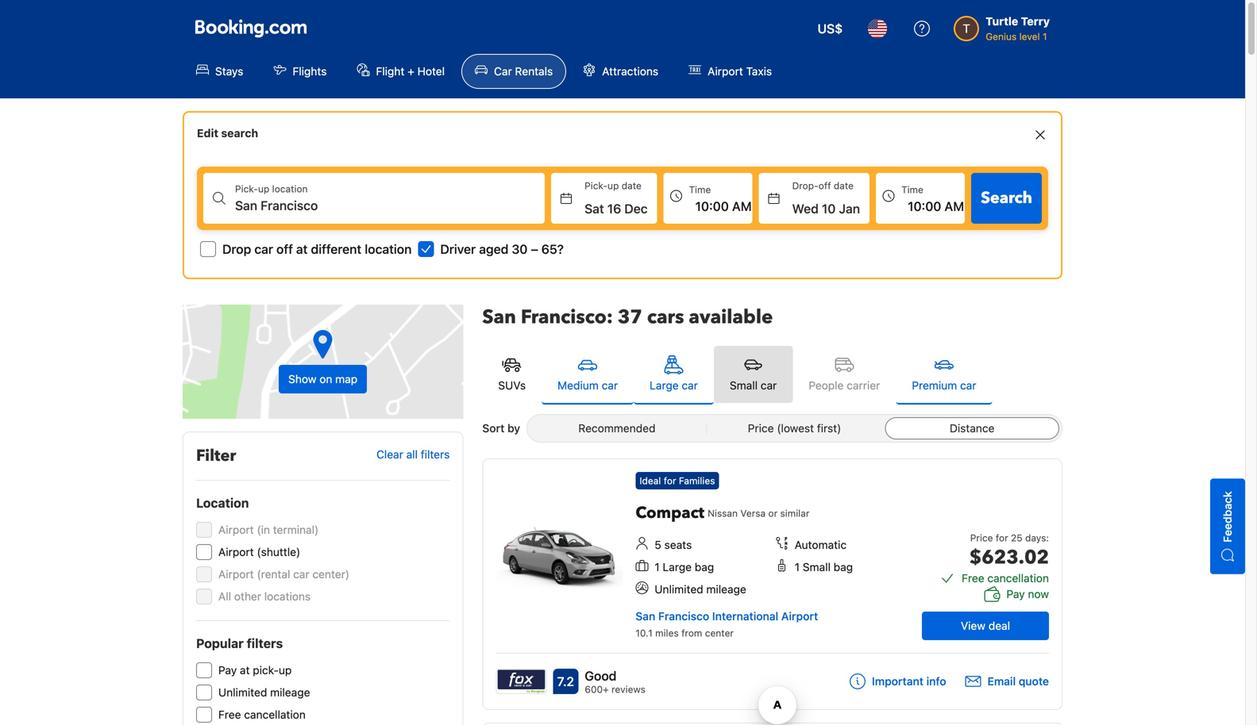 Task type: locate. For each thing, give the bounding box(es) containing it.
date for dec
[[622, 180, 642, 191]]

0 horizontal spatial up
[[258, 183, 269, 195]]

1 horizontal spatial bag
[[834, 561, 853, 574]]

1 right level at top
[[1043, 31, 1047, 42]]

0 horizontal spatial mileage
[[270, 686, 310, 700]]

pay inside product card group
[[1006, 588, 1025, 601]]

for inside price for 25 days: $623.02
[[996, 533, 1008, 544]]

filters inside clear all filters button
[[421, 448, 450, 462]]

1 horizontal spatial filters
[[421, 448, 450, 462]]

car inside button
[[761, 379, 777, 392]]

1 vertical spatial unlimited
[[218, 686, 267, 700]]

filters right 'all' on the left of page
[[421, 448, 450, 462]]

free inside product card group
[[962, 572, 984, 585]]

free
[[962, 572, 984, 585], [218, 709, 241, 722]]

recommended
[[578, 422, 656, 435]]

0 vertical spatial cancellation
[[987, 572, 1049, 585]]

1 vertical spatial filters
[[247, 636, 283, 652]]

info
[[926, 675, 946, 688]]

2 date from the left
[[834, 180, 854, 191]]

car up price (lowest first)
[[761, 379, 777, 392]]

cars
[[647, 305, 684, 331]]

small inside button
[[730, 379, 758, 392]]

important info
[[872, 675, 946, 688]]

price inside price for 25 days: $623.02
[[970, 533, 993, 544]]

distance
[[950, 422, 995, 435]]

unlimited mileage
[[655, 583, 746, 596], [218, 686, 310, 700]]

drop car off at different location
[[222, 242, 412, 257]]

location up drop car off at different location
[[272, 183, 308, 195]]

0 horizontal spatial san
[[482, 305, 516, 331]]

show on map button
[[183, 305, 463, 419]]

pay left now
[[1006, 588, 1025, 601]]

car inside the search summary element
[[254, 242, 273, 257]]

1 horizontal spatial 1
[[795, 561, 800, 574]]

1 date from the left
[[622, 180, 642, 191]]

0 horizontal spatial price
[[748, 422, 774, 435]]

unlimited mileage down pick-
[[218, 686, 310, 700]]

1 horizontal spatial cancellation
[[987, 572, 1049, 585]]

suvs button
[[482, 346, 542, 403]]

international
[[712, 610, 778, 623]]

0 horizontal spatial cancellation
[[244, 709, 306, 722]]

(lowest
[[777, 422, 814, 435]]

1 vertical spatial off
[[276, 242, 293, 257]]

1 vertical spatial free cancellation
[[218, 709, 306, 722]]

free cancellation down pick-
[[218, 709, 306, 722]]

attractions
[[602, 65, 658, 78]]

car
[[254, 242, 273, 257], [602, 379, 618, 392], [682, 379, 698, 392], [761, 379, 777, 392], [960, 379, 976, 392], [293, 568, 309, 581]]

airport (rental car center)
[[218, 568, 349, 581]]

1 vertical spatial large
[[663, 561, 692, 574]]

car rentals link
[[461, 54, 566, 89]]

airport for airport (rental car center)
[[218, 568, 254, 581]]

1 horizontal spatial small
[[803, 561, 831, 574]]

san up suvs button on the left of page
[[482, 305, 516, 331]]

people carrier button
[[793, 346, 896, 403]]

sort by element
[[527, 415, 1062, 443]]

show
[[288, 373, 316, 386]]

free down pay at pick-up at the bottom of page
[[218, 709, 241, 722]]

0 vertical spatial price
[[748, 422, 774, 435]]

1 bag from the left
[[695, 561, 714, 574]]

up for location
[[258, 183, 269, 195]]

7.2 element
[[553, 669, 578, 695]]

1 horizontal spatial mileage
[[706, 583, 746, 596]]

0 horizontal spatial for
[[664, 476, 676, 487]]

san inside san francisco international airport 10.1 miles from center
[[636, 610, 655, 623]]

for right ideal
[[664, 476, 676, 487]]

different
[[311, 242, 362, 257]]

date up jan
[[834, 180, 854, 191]]

cancellation down pick-
[[244, 709, 306, 722]]

1 horizontal spatial price
[[970, 533, 993, 544]]

date up dec
[[622, 180, 642, 191]]

2 bag from the left
[[834, 561, 853, 574]]

view deal button
[[922, 612, 1049, 641]]

1 horizontal spatial pick-
[[585, 180, 608, 191]]

1 horizontal spatial unlimited mileage
[[655, 583, 746, 596]]

1 inside turtle terry genius level 1
[[1043, 31, 1047, 42]]

1 vertical spatial for
[[996, 533, 1008, 544]]

unlimited inside product card group
[[655, 583, 703, 596]]

1 vertical spatial at
[[240, 664, 250, 677]]

all
[[218, 590, 231, 604]]

$623.02
[[969, 545, 1049, 571]]

taxis
[[746, 65, 772, 78]]

unlimited mileage down 1 large bag
[[655, 583, 746, 596]]

now
[[1028, 588, 1049, 601]]

pay down popular
[[218, 664, 237, 677]]

airport left "(in"
[[218, 524, 254, 537]]

unlimited down 1 large bag
[[655, 583, 703, 596]]

0 vertical spatial mileage
[[706, 583, 746, 596]]

1 horizontal spatial pay
[[1006, 588, 1025, 601]]

dec
[[624, 201, 648, 216]]

airport down the airport (in terminal)
[[218, 546, 254, 559]]

car up 'locations'
[[293, 568, 309, 581]]

off
[[819, 180, 831, 191], [276, 242, 293, 257]]

7.2
[[557, 675, 574, 690]]

location
[[272, 183, 308, 195], [365, 242, 412, 257]]

1 vertical spatial cancellation
[[244, 709, 306, 722]]

1 horizontal spatial san
[[636, 610, 655, 623]]

car for drop
[[254, 242, 273, 257]]

1 vertical spatial small
[[803, 561, 831, 574]]

car for large
[[682, 379, 698, 392]]

price left (lowest
[[748, 422, 774, 435]]

0 horizontal spatial unlimited
[[218, 686, 267, 700]]

large car
[[650, 379, 698, 392]]

1 horizontal spatial location
[[365, 242, 412, 257]]

at left different
[[296, 242, 308, 257]]

miles
[[655, 628, 679, 639]]

small car button
[[714, 346, 793, 403]]

mileage up san francisco international airport button
[[706, 583, 746, 596]]

1 horizontal spatial unlimited
[[655, 583, 703, 596]]

pay for pay at pick-up
[[218, 664, 237, 677]]

0 vertical spatial free
[[962, 572, 984, 585]]

mileage down pick-
[[270, 686, 310, 700]]

bag
[[695, 561, 714, 574], [834, 561, 853, 574]]

5
[[655, 539, 661, 552]]

free cancellation
[[962, 572, 1049, 585], [218, 709, 306, 722]]

drop
[[222, 242, 251, 257]]

0 horizontal spatial 1
[[655, 561, 660, 574]]

price up $623.02
[[970, 533, 993, 544]]

cancellation up pay now
[[987, 572, 1049, 585]]

at left pick-
[[240, 664, 250, 677]]

10.1
[[636, 628, 653, 639]]

or
[[768, 508, 778, 519]]

airport right international
[[781, 610, 818, 623]]

large up recommended
[[650, 379, 679, 392]]

1 horizontal spatial date
[[834, 180, 854, 191]]

car rentals
[[494, 65, 553, 78]]

bag up francisco
[[695, 561, 714, 574]]

nissan
[[708, 508, 738, 519]]

flight + hotel link
[[343, 54, 458, 89]]

1 horizontal spatial for
[[996, 533, 1008, 544]]

1 vertical spatial pay
[[218, 664, 237, 677]]

small down automatic
[[803, 561, 831, 574]]

2 horizontal spatial 1
[[1043, 31, 1047, 42]]

0 horizontal spatial filters
[[247, 636, 283, 652]]

0 horizontal spatial small
[[730, 379, 758, 392]]

0 vertical spatial at
[[296, 242, 308, 257]]

clear
[[376, 448, 403, 462]]

san
[[482, 305, 516, 331], [636, 610, 655, 623]]

wed 10 jan
[[792, 201, 860, 216]]

san for san francisco: 37 cars available
[[482, 305, 516, 331]]

1 down automatic
[[795, 561, 800, 574]]

turtle terry genius level 1
[[986, 15, 1050, 42]]

0 horizontal spatial off
[[276, 242, 293, 257]]

off right drop
[[276, 242, 293, 257]]

price inside 'sort by' element
[[748, 422, 774, 435]]

free cancellation down $623.02
[[962, 572, 1049, 585]]

unlimited down pay at pick-up at the bottom of page
[[218, 686, 267, 700]]

filters up pick-
[[247, 636, 283, 652]]

large car button
[[634, 346, 714, 405]]

large inside product card group
[[663, 561, 692, 574]]

large inside button
[[650, 379, 679, 392]]

1 vertical spatial price
[[970, 533, 993, 544]]

up down popular filters
[[279, 664, 292, 677]]

free down $623.02
[[962, 572, 984, 585]]

center)
[[312, 568, 349, 581]]

cancellation
[[987, 572, 1049, 585], [244, 709, 306, 722]]

pick- up sat
[[585, 180, 608, 191]]

1 for 1 small bag
[[795, 561, 800, 574]]

1 for 1 large bag
[[655, 561, 660, 574]]

car left small car
[[682, 379, 698, 392]]

clear all filters button
[[376, 448, 450, 462]]

bag down automatic
[[834, 561, 853, 574]]

pick- for pick-up location
[[235, 183, 258, 195]]

airport inside skip to main content element
[[708, 65, 743, 78]]

turtle
[[986, 15, 1018, 28]]

all other locations
[[218, 590, 311, 604]]

1 vertical spatial unlimited mileage
[[218, 686, 310, 700]]

date for jan
[[834, 180, 854, 191]]

price
[[748, 422, 774, 435], [970, 533, 993, 544]]

for left '25'
[[996, 533, 1008, 544]]

1 horizontal spatial free
[[962, 572, 984, 585]]

1 vertical spatial san
[[636, 610, 655, 623]]

search button
[[971, 173, 1042, 224]]

0 horizontal spatial pick-
[[235, 183, 258, 195]]

premium car
[[912, 379, 976, 392]]

airport up all
[[218, 568, 254, 581]]

1 vertical spatial free
[[218, 709, 241, 722]]

car right medium
[[602, 379, 618, 392]]

0 horizontal spatial date
[[622, 180, 642, 191]]

65?
[[541, 242, 564, 257]]

reviews
[[611, 685, 645, 696]]

feedback button
[[1210, 479, 1245, 575]]

0 vertical spatial pay
[[1006, 588, 1025, 601]]

filter
[[196, 445, 236, 467]]

sort by
[[482, 422, 520, 435]]

2 horizontal spatial up
[[608, 180, 619, 191]]

airport left taxis
[[708, 65, 743, 78]]

small car
[[730, 379, 777, 392]]

san up 10.1
[[636, 610, 655, 623]]

unlimited mileage inside product card group
[[655, 583, 746, 596]]

airport taxis link
[[675, 54, 785, 89]]

0 vertical spatial large
[[650, 379, 679, 392]]

1 small bag
[[795, 561, 853, 574]]

supplied by fox image
[[497, 670, 546, 694]]

1 down 5
[[655, 561, 660, 574]]

flight + hotel
[[376, 65, 445, 78]]

feedback
[[1221, 492, 1234, 543]]

0 vertical spatial small
[[730, 379, 758, 392]]

car for premium
[[960, 379, 976, 392]]

1 vertical spatial location
[[365, 242, 412, 257]]

0 vertical spatial filters
[[421, 448, 450, 462]]

for
[[664, 476, 676, 487], [996, 533, 1008, 544]]

0 vertical spatial for
[[664, 476, 676, 487]]

0 horizontal spatial bag
[[695, 561, 714, 574]]

car right drop
[[254, 242, 273, 257]]

on
[[319, 373, 332, 386]]

–
[[531, 242, 538, 257]]

0 vertical spatial location
[[272, 183, 308, 195]]

0 vertical spatial unlimited mileage
[[655, 583, 746, 596]]

location down pick-up location field
[[365, 242, 412, 257]]

price for price for 25 days: $623.02
[[970, 533, 993, 544]]

0 horizontal spatial free cancellation
[[218, 709, 306, 722]]

airport inside san francisco international airport 10.1 miles from center
[[781, 610, 818, 623]]

0 vertical spatial free cancellation
[[962, 572, 1049, 585]]

attractions link
[[570, 54, 672, 89]]

up up 16
[[608, 180, 619, 191]]

0 vertical spatial san
[[482, 305, 516, 331]]

1 horizontal spatial off
[[819, 180, 831, 191]]

1 horizontal spatial at
[[296, 242, 308, 257]]

large
[[650, 379, 679, 392], [663, 561, 692, 574]]

unlimited
[[655, 583, 703, 596], [218, 686, 267, 700]]

jan
[[839, 201, 860, 216]]

off up "wed 10 jan"
[[819, 180, 831, 191]]

0 horizontal spatial free
[[218, 709, 241, 722]]

pick-
[[585, 180, 608, 191], [235, 183, 258, 195]]

0 vertical spatial unlimited
[[655, 583, 703, 596]]

0 horizontal spatial pay
[[218, 664, 237, 677]]

up down search on the left top of the page
[[258, 183, 269, 195]]

car right premium
[[960, 379, 976, 392]]

san francisco international airport button
[[636, 610, 818, 623]]

5 seats
[[655, 539, 692, 552]]

1 horizontal spatial free cancellation
[[962, 572, 1049, 585]]

small up price (lowest first)
[[730, 379, 758, 392]]

francisco
[[658, 610, 709, 623]]

pick- down search on the left top of the page
[[235, 183, 258, 195]]

large down seats at right
[[663, 561, 692, 574]]



Task type: describe. For each thing, give the bounding box(es) containing it.
medium car
[[558, 379, 618, 392]]

skip to main content element
[[0, 0, 1245, 98]]

flight
[[376, 65, 405, 78]]

mileage inside product card group
[[706, 583, 746, 596]]

locations
[[264, 590, 311, 604]]

airport (in terminal)
[[218, 524, 319, 537]]

location
[[196, 496, 249, 511]]

at inside the search summary element
[[296, 242, 308, 257]]

popular filters
[[196, 636, 283, 652]]

cancellation inside product card group
[[987, 572, 1049, 585]]

show on map
[[288, 373, 358, 386]]

center
[[705, 628, 734, 639]]

customer rating 7.2 good element
[[585, 667, 645, 686]]

pick- for pick-up date
[[585, 180, 608, 191]]

email quote
[[987, 675, 1049, 688]]

search
[[981, 187, 1032, 209]]

(in
[[257, 524, 270, 537]]

popular
[[196, 636, 244, 652]]

0 horizontal spatial at
[[240, 664, 250, 677]]

small inside product card group
[[803, 561, 831, 574]]

25
[[1011, 533, 1023, 544]]

price for price (lowest first)
[[748, 422, 774, 435]]

airport for airport (shuttle)
[[218, 546, 254, 559]]

us$
[[817, 21, 843, 36]]

up for date
[[608, 180, 619, 191]]

car for medium
[[602, 379, 618, 392]]

0 horizontal spatial location
[[272, 183, 308, 195]]

bag for 1 large bag
[[695, 561, 714, 574]]

600+
[[585, 685, 609, 696]]

product card group
[[482, 459, 1062, 711]]

map
[[335, 373, 358, 386]]

airport for airport taxis
[[708, 65, 743, 78]]

search summary element
[[183, 111, 1062, 280]]

san for san francisco international airport 10.1 miles from center
[[636, 610, 655, 623]]

edit
[[197, 127, 218, 140]]

medium car button
[[542, 346, 634, 405]]

stays link
[[183, 54, 257, 89]]

price (lowest first)
[[748, 422, 841, 435]]

genius
[[986, 31, 1017, 42]]

automatic
[[795, 539, 847, 552]]

by
[[507, 422, 520, 435]]

compact nissan versa or similar
[[636, 503, 810, 524]]

for for price for 25 days: $623.02
[[996, 533, 1008, 544]]

bag for 1 small bag
[[834, 561, 853, 574]]

similar
[[780, 508, 810, 519]]

37
[[618, 305, 642, 331]]

versa
[[740, 508, 766, 519]]

0 horizontal spatial unlimited mileage
[[218, 686, 310, 700]]

terminal)
[[273, 524, 319, 537]]

ideal for families
[[639, 476, 715, 487]]

airport for airport (in terminal)
[[218, 524, 254, 537]]

flights link
[[260, 54, 340, 89]]

pick-up location
[[235, 183, 308, 195]]

car for small
[[761, 379, 777, 392]]

rentals
[[515, 65, 553, 78]]

for for ideal for families
[[664, 476, 676, 487]]

important info button
[[850, 674, 946, 690]]

pay at pick-up
[[218, 664, 292, 677]]

level
[[1019, 31, 1040, 42]]

search
[[221, 127, 258, 140]]

free cancellation inside product card group
[[962, 572, 1049, 585]]

+
[[408, 65, 414, 78]]

flights
[[293, 65, 327, 78]]

drop-
[[792, 180, 819, 191]]

other
[[234, 590, 261, 604]]

1 vertical spatial mileage
[[270, 686, 310, 700]]

important
[[872, 675, 924, 688]]

clear all filters
[[376, 448, 450, 462]]

pay now
[[1006, 588, 1049, 601]]

sort
[[482, 422, 505, 435]]

days:
[[1025, 533, 1049, 544]]

view deal
[[961, 620, 1010, 633]]

pay for pay now
[[1006, 588, 1025, 601]]

view
[[961, 620, 985, 633]]

sat 16 dec
[[585, 201, 648, 216]]

terry
[[1021, 15, 1050, 28]]

carrier
[[847, 379, 880, 392]]

email
[[987, 675, 1016, 688]]

10
[[822, 201, 836, 216]]

0 vertical spatial off
[[819, 180, 831, 191]]

sat
[[585, 201, 604, 216]]

people carrier
[[809, 379, 880, 392]]

deal
[[988, 620, 1010, 633]]

people
[[809, 379, 844, 392]]

good
[[585, 669, 617, 684]]

us$ button
[[808, 10, 852, 48]]

ideal
[[639, 476, 661, 487]]

(rental
[[257, 568, 290, 581]]

airport taxis
[[708, 65, 772, 78]]

aged
[[479, 242, 508, 257]]

seats
[[664, 539, 692, 552]]

all
[[406, 448, 418, 462]]

quote
[[1019, 675, 1049, 688]]

car
[[494, 65, 512, 78]]

san francisco international airport 10.1 miles from center
[[636, 610, 818, 639]]

stays
[[215, 65, 243, 78]]

driver
[[440, 242, 476, 257]]

1 horizontal spatial up
[[279, 664, 292, 677]]

1 large bag
[[655, 561, 714, 574]]

compact
[[636, 503, 704, 524]]

francisco:
[[521, 305, 613, 331]]

driver aged 30 – 65?
[[440, 242, 564, 257]]

Pick-up location field
[[235, 196, 545, 215]]

from
[[681, 628, 702, 639]]

san francisco: 37 cars available
[[482, 305, 773, 331]]

available
[[689, 305, 773, 331]]



Task type: vqa. For each thing, say whether or not it's contained in the screenshot.
'+' associated with QAR 800
no



